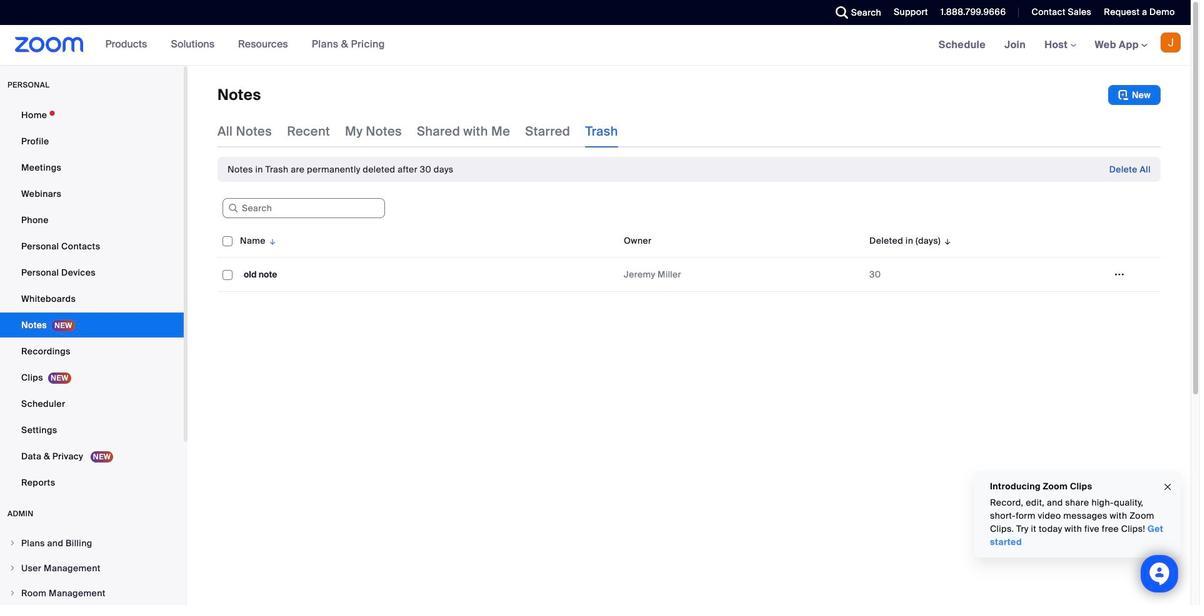 Task type: describe. For each thing, give the bounding box(es) containing it.
product information navigation
[[96, 25, 394, 65]]

right image for 3rd menu item from the top
[[9, 589, 16, 597]]

zoom logo image
[[15, 37, 84, 53]]

personal menu menu
[[0, 103, 184, 496]]

right image for 2nd menu item from the bottom of the the admin menu menu
[[9, 564, 16, 572]]

2 menu item from the top
[[0, 556, 184, 580]]

tabs of all notes page tab list
[[218, 115, 618, 148]]

admin menu menu
[[0, 531, 184, 605]]

Search text field
[[223, 198, 385, 218]]

1 arrow down image from the left
[[266, 233, 277, 248]]

more options for old note image
[[1109, 269, 1129, 280]]



Task type: locate. For each thing, give the bounding box(es) containing it.
menu item
[[0, 531, 184, 555], [0, 556, 184, 580], [0, 581, 184, 605]]

right image
[[9, 539, 16, 547], [9, 564, 16, 572], [9, 589, 16, 597]]

1 horizontal spatial arrow down image
[[941, 233, 952, 248]]

2 right image from the top
[[9, 564, 16, 572]]

application
[[218, 224, 1170, 301]]

arrow down image
[[266, 233, 277, 248], [941, 233, 952, 248]]

1 vertical spatial right image
[[9, 564, 16, 572]]

3 menu item from the top
[[0, 581, 184, 605]]

close image
[[1163, 480, 1173, 494]]

profile picture image
[[1161, 33, 1181, 53]]

1 vertical spatial menu item
[[0, 556, 184, 580]]

banner
[[0, 25, 1191, 66]]

0 vertical spatial right image
[[9, 539, 16, 547]]

1 menu item from the top
[[0, 531, 184, 555]]

meetings navigation
[[929, 25, 1191, 66]]

3 right image from the top
[[9, 589, 16, 597]]

2 vertical spatial menu item
[[0, 581, 184, 605]]

alert
[[228, 163, 453, 176]]

right image for first menu item
[[9, 539, 16, 547]]

1 right image from the top
[[9, 539, 16, 547]]

0 horizontal spatial arrow down image
[[266, 233, 277, 248]]

2 vertical spatial right image
[[9, 589, 16, 597]]

0 vertical spatial menu item
[[0, 531, 184, 555]]

2 arrow down image from the left
[[941, 233, 952, 248]]



Task type: vqa. For each thing, say whether or not it's contained in the screenshot.
menu item
yes



